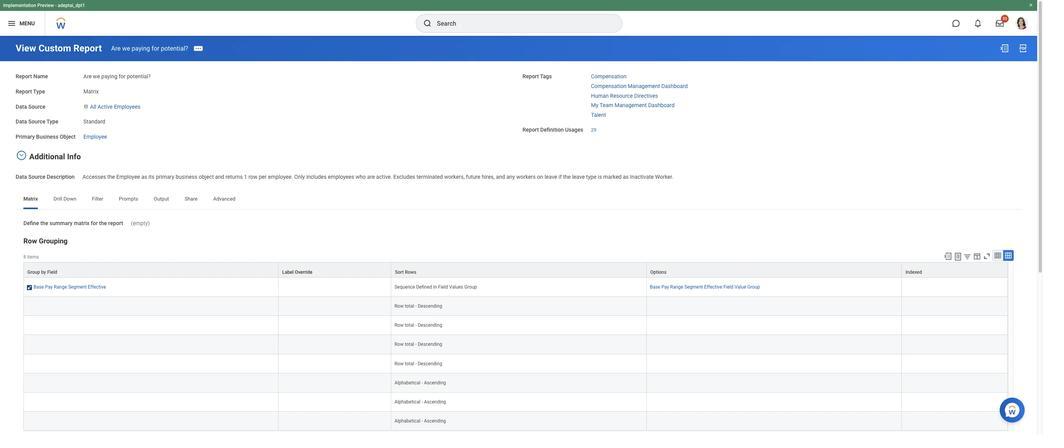 Task type: describe. For each thing, give the bounding box(es) containing it.
(empty)
[[131, 220, 150, 226]]

potential? for are we paying for potential? link
[[161, 45, 188, 52]]

3 alphabetical - ascending row from the top
[[23, 412, 1008, 431]]

accesses
[[82, 174, 106, 180]]

view
[[16, 43, 36, 54]]

row for drill down
[[23, 263, 1008, 278]]

menu button
[[0, 11, 45, 36]]

view custom report main content
[[0, 36, 1037, 436]]

8
[[23, 255, 26, 260]]

data for data source
[[16, 104, 27, 110]]

type
[[586, 174, 596, 180]]

inactivate
[[630, 174, 654, 180]]

table image
[[994, 252, 1002, 260]]

1 alphabetical - ascending row from the top
[[23, 374, 1008, 393]]

notifications large image
[[974, 20, 982, 27]]

select to filter grid data image
[[963, 253, 972, 261]]

row grouping
[[23, 237, 68, 245]]

prompts
[[119, 196, 138, 202]]

advanced
[[213, 196, 235, 202]]

employees
[[328, 174, 354, 180]]

3 alphabetical - ascending from the top
[[395, 419, 446, 424]]

total for fourth row total - descending element from the top
[[405, 361, 414, 367]]

its
[[149, 174, 154, 180]]

33
[[1003, 16, 1007, 21]]

indexed
[[906, 270, 922, 276]]

field inside "group by field" popup button
[[47, 270, 57, 276]]

0 vertical spatial type
[[33, 88, 45, 95]]

report for report name
[[16, 73, 32, 80]]

2 alphabetical - ascending row from the top
[[23, 393, 1008, 412]]

primary
[[156, 174, 174, 180]]

primary
[[16, 134, 35, 140]]

descending for fourth row total - descending element from the top
[[418, 361, 442, 367]]

who
[[356, 174, 366, 180]]

implementation preview -   adeptai_dpt1
[[3, 3, 85, 8]]

options button
[[647, 263, 902, 278]]

marked
[[603, 174, 622, 180]]

data for data source description
[[16, 174, 27, 180]]

report name element
[[83, 69, 151, 80]]

business
[[36, 134, 58, 140]]

values
[[449, 285, 463, 290]]

usages
[[565, 127, 583, 133]]

all active employees
[[90, 104, 140, 110]]

is
[[598, 174, 602, 180]]

description
[[47, 174, 75, 180]]

compensation for compensation 'link'
[[591, 73, 627, 80]]

we for report name element
[[93, 73, 100, 80]]

field inside "base pay range segment effective field value group" link
[[723, 285, 733, 290]]

employee.
[[268, 174, 293, 180]]

management inside my team management dashboard link
[[615, 102, 647, 109]]

implementation
[[3, 3, 36, 8]]

additional info button
[[29, 152, 81, 161]]

fullscreen image
[[983, 252, 991, 261]]

per
[[259, 174, 267, 180]]

label override button
[[279, 263, 391, 278]]

pay for base pay range segment effective field value group
[[661, 285, 669, 290]]

if
[[558, 174, 562, 180]]

defined
[[416, 285, 432, 290]]

source for data source description
[[28, 174, 45, 180]]

items
[[27, 255, 39, 260]]

profile logan mcneil image
[[1015, 17, 1028, 31]]

data source type
[[16, 119, 58, 125]]

2 row total - descending row from the top
[[23, 317, 1008, 336]]

override
[[295, 270, 312, 276]]

base pay range segment effective
[[34, 285, 106, 290]]

label
[[282, 270, 294, 276]]

1 vertical spatial type
[[47, 119, 58, 125]]

29
[[591, 127, 596, 133]]

info
[[67, 152, 81, 161]]

object
[[199, 174, 214, 180]]

3 alphabetical - ascending element from the top
[[395, 417, 446, 424]]

menu
[[20, 20, 35, 26]]

export to excel image for filter
[[1000, 44, 1009, 53]]

talent
[[591, 112, 606, 118]]

are
[[367, 174, 375, 180]]

view printable version (pdf) image
[[1018, 44, 1028, 53]]

adeptai_dpt1
[[58, 3, 85, 8]]

2 as from the left
[[623, 174, 629, 180]]

my team management dashboard link
[[591, 101, 675, 109]]

includes
[[306, 174, 327, 180]]

data source image
[[83, 104, 88, 110]]

filter
[[92, 196, 103, 202]]

down
[[63, 196, 76, 202]]

paying for are we paying for potential? link
[[132, 45, 150, 52]]

potential? for report name element
[[127, 73, 151, 80]]

segment for base pay range segment effective field value group
[[684, 285, 703, 290]]

2 alphabetical - ascending from the top
[[395, 400, 446, 405]]

matrix
[[74, 220, 89, 226]]

the left report
[[99, 220, 107, 226]]

33 button
[[991, 15, 1009, 32]]

row total - descending for third row total - descending element from the top
[[395, 342, 442, 348]]

group inside popup button
[[27, 270, 40, 276]]

are for are we paying for potential? link
[[111, 45, 121, 52]]

resource
[[610, 93, 633, 99]]

drill down
[[54, 196, 76, 202]]

2 ascending from the top
[[424, 400, 446, 405]]

workers
[[516, 174, 536, 180]]

for for are we paying for potential? link
[[152, 45, 159, 52]]

we for are we paying for potential? link
[[122, 45, 130, 52]]

8 items
[[23, 255, 39, 260]]

1 leave from the left
[[544, 174, 557, 180]]

descending for third row total - descending element from the top
[[418, 342, 442, 348]]

compensation management dashboard link
[[591, 81, 688, 89]]

object
[[60, 134, 76, 140]]

are for report name element
[[83, 73, 92, 80]]

row for second row total - descending element
[[395, 323, 404, 329]]

by
[[41, 270, 46, 276]]

employees
[[114, 104, 140, 110]]

matrix inside tab list
[[23, 196, 38, 202]]

range for base pay range segment effective
[[54, 285, 67, 290]]

search image
[[423, 19, 432, 28]]

report type
[[16, 88, 45, 95]]

descending for second row total - descending element
[[418, 323, 442, 329]]

data source type element
[[83, 114, 105, 126]]

only
[[294, 174, 305, 180]]

business
[[176, 174, 197, 180]]

1 row total - descending element from the top
[[395, 302, 442, 309]]

all
[[90, 104, 96, 110]]

the right define
[[40, 220, 48, 226]]

report for report definition usages
[[523, 127, 539, 133]]

excludes
[[393, 174, 415, 180]]

row for (empty)
[[23, 278, 1008, 297]]

data source
[[16, 104, 45, 110]]

output
[[154, 196, 169, 202]]

export to worksheets image
[[953, 252, 963, 262]]

define
[[23, 220, 39, 226]]

human resource directives link
[[591, 91, 658, 99]]

active
[[98, 104, 113, 110]]

1 horizontal spatial group
[[464, 285, 477, 290]]

0 horizontal spatial for
[[91, 220, 98, 226]]

name
[[33, 73, 48, 80]]



Task type: locate. For each thing, give the bounding box(es) containing it.
4 row total - descending element from the top
[[395, 360, 442, 367]]

effective for base pay range segment effective
[[88, 285, 106, 290]]

pay down by
[[45, 285, 53, 290]]

0 horizontal spatial field
[[47, 270, 57, 276]]

active.
[[376, 174, 392, 180]]

total for second row total - descending element
[[405, 323, 414, 329]]

0 vertical spatial alphabetical - ascending
[[395, 381, 446, 386]]

0 vertical spatial potential?
[[161, 45, 188, 52]]

as right marked
[[623, 174, 629, 180]]

paying inside report name element
[[101, 73, 117, 80]]

1 horizontal spatial for
[[119, 73, 126, 80]]

export to excel image
[[1000, 44, 1009, 53], [944, 252, 952, 261]]

menu banner
[[0, 0, 1037, 36]]

0 vertical spatial data
[[16, 104, 27, 110]]

close environment banner image
[[1029, 3, 1033, 7]]

toolbar inside row grouping group
[[940, 251, 1014, 263]]

we inside report name element
[[93, 73, 100, 80]]

are we paying for potential?
[[111, 45, 188, 52], [83, 73, 151, 80]]

source for data source
[[28, 104, 45, 110]]

are we paying for potential? link
[[111, 45, 188, 52]]

1 horizontal spatial export to excel image
[[1000, 44, 1009, 53]]

0 horizontal spatial type
[[33, 88, 45, 95]]

0 horizontal spatial and
[[215, 174, 224, 180]]

data down 'report type' at the left top of page
[[16, 104, 27, 110]]

data for data source type
[[16, 119, 27, 125]]

terminated
[[416, 174, 443, 180]]

base down options at bottom
[[650, 285, 660, 290]]

row containing group by field
[[23, 263, 1008, 278]]

1 alphabetical - ascending element from the top
[[395, 379, 446, 386]]

row for fourth row total - descending element from the top
[[395, 361, 404, 367]]

1 vertical spatial alphabetical
[[395, 400, 420, 405]]

data down chevron down image at the top
[[16, 174, 27, 180]]

the right accesses
[[107, 174, 115, 180]]

2 pay from the left
[[661, 285, 669, 290]]

on
[[537, 174, 543, 180]]

report definition usages
[[523, 127, 583, 133]]

1 base from the left
[[34, 285, 44, 290]]

export to excel image left export to worksheets icon
[[944, 252, 952, 261]]

potential? inside report name element
[[127, 73, 151, 80]]

1 horizontal spatial matrix
[[83, 88, 99, 95]]

0 vertical spatial employee
[[83, 134, 107, 140]]

total for first row total - descending element
[[405, 304, 414, 309]]

1 vertical spatial management
[[615, 102, 647, 109]]

drill
[[54, 196, 62, 202]]

for inside report name element
[[119, 73, 126, 80]]

row for first row total - descending element
[[395, 304, 404, 309]]

3 ascending from the top
[[424, 419, 446, 424]]

2 vertical spatial for
[[91, 220, 98, 226]]

row total - descending
[[395, 304, 442, 309], [395, 323, 442, 329], [395, 342, 442, 348], [395, 361, 442, 367]]

justify image
[[7, 19, 16, 28]]

row total - descending for second row total - descending element
[[395, 323, 442, 329]]

2 vertical spatial alphabetical
[[395, 419, 420, 424]]

0 horizontal spatial pay
[[45, 285, 53, 290]]

0 horizontal spatial we
[[93, 73, 100, 80]]

3 row total - descending element from the top
[[395, 341, 442, 348]]

3 row total - descending row from the top
[[23, 336, 1008, 355]]

2 horizontal spatial for
[[152, 45, 159, 52]]

group by field button
[[24, 263, 278, 278]]

define the summary matrix for the report
[[23, 220, 123, 226]]

Search Workday  search field
[[437, 15, 606, 32]]

click to view/edit grid preferences image
[[973, 252, 981, 261]]

sort rows
[[395, 270, 416, 276]]

1 horizontal spatial and
[[496, 174, 505, 180]]

in
[[433, 285, 437, 290]]

export to excel image inside row grouping group
[[944, 252, 952, 261]]

1 horizontal spatial range
[[670, 285, 683, 290]]

0 vertical spatial matrix
[[83, 88, 99, 95]]

1 horizontal spatial leave
[[572, 174, 585, 180]]

1 alphabetical from the top
[[395, 381, 420, 386]]

worker.
[[655, 174, 673, 180]]

0 vertical spatial compensation
[[591, 73, 627, 80]]

management inside compensation management dashboard link
[[628, 83, 660, 89]]

report name
[[16, 73, 48, 80]]

2 base from the left
[[650, 285, 660, 290]]

report
[[108, 220, 123, 226]]

base pay range segment effective link
[[34, 283, 106, 290]]

report for report tags
[[523, 73, 539, 80]]

indexed button
[[902, 263, 1008, 278]]

data
[[16, 104, 27, 110], [16, 119, 27, 125], [16, 174, 27, 180]]

type down name
[[33, 88, 45, 95]]

1 ascending from the top
[[424, 381, 446, 386]]

2 range from the left
[[670, 285, 683, 290]]

and right object
[[215, 174, 224, 180]]

compensation link
[[591, 72, 627, 80]]

2 horizontal spatial group
[[747, 285, 760, 290]]

effective for base pay range segment effective field value group
[[704, 285, 722, 290]]

0 horizontal spatial matrix
[[23, 196, 38, 202]]

1 row total - descending from the top
[[395, 304, 442, 309]]

2 source from the top
[[28, 119, 45, 125]]

additional
[[29, 152, 65, 161]]

1 vertical spatial data
[[16, 119, 27, 125]]

3 descending from the top
[[418, 342, 442, 348]]

2 row total - descending element from the top
[[395, 322, 442, 329]]

2 segment from the left
[[684, 285, 703, 290]]

0 horizontal spatial segment
[[68, 285, 87, 290]]

base right group by field image
[[34, 285, 44, 290]]

range
[[54, 285, 67, 290], [670, 285, 683, 290]]

row total - descending for fourth row total - descending element from the top
[[395, 361, 442, 367]]

are up matrix element
[[83, 73, 92, 80]]

1 horizontal spatial pay
[[661, 285, 669, 290]]

1 as from the left
[[141, 174, 147, 180]]

2 vertical spatial ascending
[[424, 419, 446, 424]]

group by field image
[[27, 285, 32, 291]]

tab list
[[16, 191, 1022, 209]]

1 descending from the top
[[418, 304, 442, 309]]

cell
[[279, 278, 391, 297], [902, 278, 1008, 297], [279, 297, 391, 317], [647, 297, 902, 317], [902, 297, 1008, 317], [23, 317, 279, 336], [279, 317, 391, 336], [647, 317, 902, 336], [902, 317, 1008, 336], [279, 336, 391, 355], [647, 336, 902, 355], [902, 336, 1008, 355], [23, 355, 279, 374], [279, 355, 391, 374], [647, 355, 902, 374], [902, 355, 1008, 374], [279, 374, 391, 393], [647, 374, 902, 393], [902, 374, 1008, 393], [23, 393, 279, 412], [279, 393, 391, 412], [647, 393, 902, 412], [902, 393, 1008, 412], [279, 412, 391, 431], [647, 412, 902, 431], [902, 412, 1008, 431]]

1 horizontal spatial type
[[47, 119, 58, 125]]

0 horizontal spatial leave
[[544, 174, 557, 180]]

1 segment from the left
[[68, 285, 87, 290]]

1 horizontal spatial are
[[111, 45, 121, 52]]

compensation inside compensation management dashboard link
[[591, 83, 627, 89]]

row total - descending for first row total - descending element
[[395, 304, 442, 309]]

tags
[[540, 73, 552, 80]]

0 vertical spatial source
[[28, 104, 45, 110]]

group right values
[[464, 285, 477, 290]]

2 vertical spatial alphabetical - ascending
[[395, 419, 446, 424]]

group left by
[[27, 270, 40, 276]]

type up business
[[47, 119, 58, 125]]

2 vertical spatial data
[[16, 174, 27, 180]]

0 vertical spatial paying
[[132, 45, 150, 52]]

row
[[23, 263, 1008, 278], [23, 278, 1008, 297]]

hires,
[[482, 174, 495, 180]]

export to excel image left view printable version (pdf) icon
[[1000, 44, 1009, 53]]

2 and from the left
[[496, 174, 505, 180]]

4 row total - descending row from the top
[[23, 355, 1008, 374]]

2 vertical spatial source
[[28, 174, 45, 180]]

0 horizontal spatial employee
[[83, 134, 107, 140]]

0 vertical spatial are we paying for potential?
[[111, 45, 188, 52]]

1 total from the top
[[405, 304, 414, 309]]

row for third row total - descending element from the top
[[395, 342, 404, 348]]

the right "if"
[[563, 174, 571, 180]]

- inside menu banner
[[55, 3, 57, 8]]

1 vertical spatial source
[[28, 119, 45, 125]]

1 vertical spatial dashboard
[[648, 102, 675, 109]]

grouping
[[39, 237, 68, 245]]

are we paying for potential? for are we paying for potential? link
[[111, 45, 188, 52]]

dashboard inside my team management dashboard link
[[648, 102, 675, 109]]

field left value
[[723, 285, 733, 290]]

as
[[141, 174, 147, 180], [623, 174, 629, 180]]

sort rows button
[[391, 263, 646, 278]]

1 range from the left
[[54, 285, 67, 290]]

0 vertical spatial management
[[628, 83, 660, 89]]

pay down options at bottom
[[661, 285, 669, 290]]

sequence defined in field values group element
[[395, 283, 477, 290]]

as left "its"
[[141, 174, 147, 180]]

1 horizontal spatial base
[[650, 285, 660, 290]]

tab list inside view custom report main content
[[16, 191, 1022, 209]]

report right custom
[[73, 43, 102, 54]]

report
[[73, 43, 102, 54], [16, 73, 32, 80], [523, 73, 539, 80], [16, 88, 32, 95], [523, 127, 539, 133]]

pay for base pay range segment effective
[[45, 285, 53, 290]]

matrix up 'all'
[[83, 88, 99, 95]]

workers,
[[444, 174, 465, 180]]

leave
[[544, 174, 557, 180], [572, 174, 585, 180]]

inbox large image
[[996, 20, 1004, 27]]

report up 'report type' at the left top of page
[[16, 73, 32, 80]]

segment for base pay range segment effective
[[68, 285, 87, 290]]

compensation management dashboard
[[591, 83, 688, 89]]

base for base pay range segment effective
[[34, 285, 44, 290]]

4 descending from the top
[[418, 361, 442, 367]]

row total - descending row
[[23, 297, 1008, 317], [23, 317, 1008, 336], [23, 336, 1008, 355], [23, 355, 1008, 374]]

1 vertical spatial alphabetical - ascending element
[[395, 398, 446, 405]]

are up report name element
[[111, 45, 121, 52]]

compensation
[[591, 73, 627, 80], [591, 83, 627, 89]]

4 total from the top
[[405, 361, 414, 367]]

segment
[[68, 285, 87, 290], [684, 285, 703, 290]]

field inside sequence defined in field values group element
[[438, 285, 448, 290]]

human resource directives
[[591, 93, 658, 99]]

0 horizontal spatial export to excel image
[[944, 252, 952, 261]]

3 total from the top
[[405, 342, 414, 348]]

1 vertical spatial ascending
[[424, 400, 446, 405]]

compensation for compensation management dashboard
[[591, 83, 627, 89]]

2 row total - descending from the top
[[395, 323, 442, 329]]

options
[[650, 270, 667, 276]]

1 horizontal spatial effective
[[704, 285, 722, 290]]

2 descending from the top
[[418, 323, 442, 329]]

1 source from the top
[[28, 104, 45, 110]]

0 horizontal spatial are
[[83, 73, 92, 80]]

0 vertical spatial we
[[122, 45, 130, 52]]

0 vertical spatial alphabetical
[[395, 381, 420, 386]]

my team management dashboard
[[591, 102, 675, 109]]

are inside report name element
[[83, 73, 92, 80]]

paying
[[132, 45, 150, 52], [101, 73, 117, 80]]

data up "primary"
[[16, 119, 27, 125]]

effective
[[88, 285, 106, 290], [704, 285, 722, 290]]

directives
[[634, 93, 658, 99]]

dashboard inside compensation management dashboard link
[[661, 83, 688, 89]]

1 data from the top
[[16, 104, 27, 110]]

0 vertical spatial are
[[111, 45, 121, 52]]

1 vertical spatial are
[[83, 73, 92, 80]]

tab list containing matrix
[[16, 191, 1022, 209]]

and left the any
[[496, 174, 505, 180]]

paying for report name element
[[101, 73, 117, 80]]

group right value
[[747, 285, 760, 290]]

0 horizontal spatial as
[[141, 174, 147, 180]]

0 horizontal spatial potential?
[[127, 73, 151, 80]]

1 row from the top
[[23, 263, 1008, 278]]

descending for first row total - descending element
[[418, 304, 442, 309]]

all active employees link
[[90, 102, 140, 110]]

employee inside additional info group
[[116, 174, 140, 180]]

matrix
[[83, 88, 99, 95], [23, 196, 38, 202]]

summary
[[50, 220, 72, 226]]

1 effective from the left
[[88, 285, 106, 290]]

for for report name element
[[119, 73, 126, 80]]

0 horizontal spatial base
[[34, 285, 44, 290]]

field right in
[[438, 285, 448, 290]]

2 vertical spatial alphabetical - ascending element
[[395, 417, 446, 424]]

compensation down compensation 'link'
[[591, 83, 627, 89]]

1 alphabetical - ascending from the top
[[395, 381, 446, 386]]

group by field
[[27, 270, 57, 276]]

report left definition
[[523, 127, 539, 133]]

2 leave from the left
[[572, 174, 585, 180]]

0 vertical spatial for
[[152, 45, 159, 52]]

matrix element
[[83, 87, 99, 95]]

0 vertical spatial ascending
[[424, 381, 446, 386]]

row grouping group
[[23, 237, 1014, 436]]

type
[[33, 88, 45, 95], [47, 119, 58, 125]]

paying up all active employees "link"
[[101, 73, 117, 80]]

source inside additional info group
[[28, 174, 45, 180]]

range for base pay range segment effective field value group
[[670, 285, 683, 290]]

0 vertical spatial alphabetical - ascending element
[[395, 379, 446, 386]]

leave left "if"
[[544, 174, 557, 180]]

report for report type
[[16, 88, 32, 95]]

source
[[28, 104, 45, 110], [28, 119, 45, 125], [28, 174, 45, 180]]

1 vertical spatial potential?
[[127, 73, 151, 80]]

1 vertical spatial are we paying for potential?
[[83, 73, 151, 80]]

2 data from the top
[[16, 119, 27, 125]]

1 horizontal spatial as
[[623, 174, 629, 180]]

alphabetical - ascending element
[[395, 379, 446, 386], [395, 398, 446, 405], [395, 417, 446, 424]]

1
[[244, 174, 247, 180]]

field right by
[[47, 270, 57, 276]]

data source description
[[16, 174, 75, 180]]

row for row grouping button
[[23, 237, 37, 245]]

for
[[152, 45, 159, 52], [119, 73, 126, 80], [91, 220, 98, 226]]

view custom report
[[16, 43, 102, 54]]

employee up the prompts
[[116, 174, 140, 180]]

2 compensation from the top
[[591, 83, 627, 89]]

expand table image
[[1004, 252, 1012, 260]]

1 row total - descending row from the top
[[23, 297, 1008, 317]]

we
[[122, 45, 130, 52], [93, 73, 100, 80]]

1 vertical spatial we
[[93, 73, 100, 80]]

and
[[215, 174, 224, 180], [496, 174, 505, 180]]

1 vertical spatial for
[[119, 73, 126, 80]]

leave left type
[[572, 174, 585, 180]]

row total - descending element
[[395, 302, 442, 309], [395, 322, 442, 329], [395, 341, 442, 348], [395, 360, 442, 367]]

we up report name element
[[122, 45, 130, 52]]

source down the additional
[[28, 174, 45, 180]]

primary business object
[[16, 134, 76, 140]]

share
[[185, 196, 198, 202]]

1 horizontal spatial we
[[122, 45, 130, 52]]

-
[[55, 3, 57, 8], [415, 304, 417, 309], [415, 323, 417, 329], [415, 342, 417, 348], [415, 361, 417, 367], [422, 381, 423, 386], [422, 400, 423, 405], [422, 419, 423, 424]]

export to excel image for sequence defined in field values group
[[944, 252, 952, 261]]

additional info group
[[16, 150, 1022, 181]]

0 vertical spatial export to excel image
[[1000, 44, 1009, 53]]

management up directives
[[628, 83, 660, 89]]

0 horizontal spatial group
[[27, 270, 40, 276]]

2 total from the top
[[405, 323, 414, 329]]

0 vertical spatial dashboard
[[661, 83, 688, 89]]

1 and from the left
[[215, 174, 224, 180]]

1 horizontal spatial paying
[[132, 45, 150, 52]]

1 vertical spatial employee
[[116, 174, 140, 180]]

3 source from the top
[[28, 174, 45, 180]]

employee
[[83, 134, 107, 140], [116, 174, 140, 180]]

1 horizontal spatial potential?
[[161, 45, 188, 52]]

source for data source type
[[28, 119, 45, 125]]

1 vertical spatial compensation
[[591, 83, 627, 89]]

1 compensation from the top
[[591, 73, 627, 80]]

row
[[248, 174, 257, 180]]

compensation up the human on the top of page
[[591, 73, 627, 80]]

3 alphabetical from the top
[[395, 419, 420, 424]]

2 effective from the left
[[704, 285, 722, 290]]

report up data source
[[16, 88, 32, 95]]

matrix up define
[[23, 196, 38, 202]]

source up data source type
[[28, 104, 45, 110]]

are we paying for potential? for report name element
[[83, 73, 151, 80]]

chevron down image
[[17, 152, 26, 158]]

items selected list
[[591, 72, 700, 119]]

2 alphabetical from the top
[[395, 400, 420, 405]]

we up matrix element
[[93, 73, 100, 80]]

accesses the employee as its primary business object and returns 1 row per employee. only includes employees who are active. excludes terminated workers, future hires, and any workers on leave if the leave type is marked as inactivate worker.
[[82, 174, 673, 180]]

base for base pay range segment effective field value group
[[650, 285, 660, 290]]

employee down standard
[[83, 134, 107, 140]]

potential?
[[161, 45, 188, 52], [127, 73, 151, 80]]

base pay range segment effective field value group
[[650, 285, 760, 290]]

0 horizontal spatial effective
[[88, 285, 106, 290]]

future
[[466, 174, 480, 180]]

3 row total - descending from the top
[[395, 342, 442, 348]]

returns
[[226, 174, 243, 180]]

1 vertical spatial matrix
[[23, 196, 38, 202]]

0 horizontal spatial range
[[54, 285, 67, 290]]

0 horizontal spatial paying
[[101, 73, 117, 80]]

toolbar
[[940, 251, 1014, 263]]

1 horizontal spatial segment
[[684, 285, 703, 290]]

1 horizontal spatial employee
[[116, 174, 140, 180]]

1 pay from the left
[[45, 285, 53, 290]]

the
[[107, 174, 115, 180], [563, 174, 571, 180], [40, 220, 48, 226], [99, 220, 107, 226]]

total for third row total - descending element from the top
[[405, 342, 414, 348]]

data inside additional info group
[[16, 174, 27, 180]]

custom
[[38, 43, 71, 54]]

value
[[735, 285, 746, 290]]

row containing base pay range segment effective
[[23, 278, 1008, 297]]

management down the human resource directives
[[615, 102, 647, 109]]

1 vertical spatial paying
[[101, 73, 117, 80]]

1 vertical spatial export to excel image
[[944, 252, 952, 261]]

2 row from the top
[[23, 278, 1008, 297]]

my
[[591, 102, 598, 109]]

paying up report name element
[[132, 45, 150, 52]]

report left the tags
[[523, 73, 539, 80]]

team
[[600, 102, 613, 109]]

4 row total - descending from the top
[[395, 361, 442, 367]]

employee link
[[83, 132, 107, 140]]

2 horizontal spatial field
[[723, 285, 733, 290]]

2 alphabetical - ascending element from the top
[[395, 398, 446, 405]]

row
[[23, 237, 37, 245], [395, 304, 404, 309], [395, 323, 404, 329], [395, 342, 404, 348], [395, 361, 404, 367]]

1 vertical spatial alphabetical - ascending
[[395, 400, 446, 405]]

3 data from the top
[[16, 174, 27, 180]]

source down data source
[[28, 119, 45, 125]]

1 horizontal spatial field
[[438, 285, 448, 290]]

alphabetical - ascending row
[[23, 374, 1008, 393], [23, 393, 1008, 412], [23, 412, 1008, 431]]



Task type: vqa. For each thing, say whether or not it's contained in the screenshot.
4th TOTAL from the bottom of the the Row Grouping group
yes



